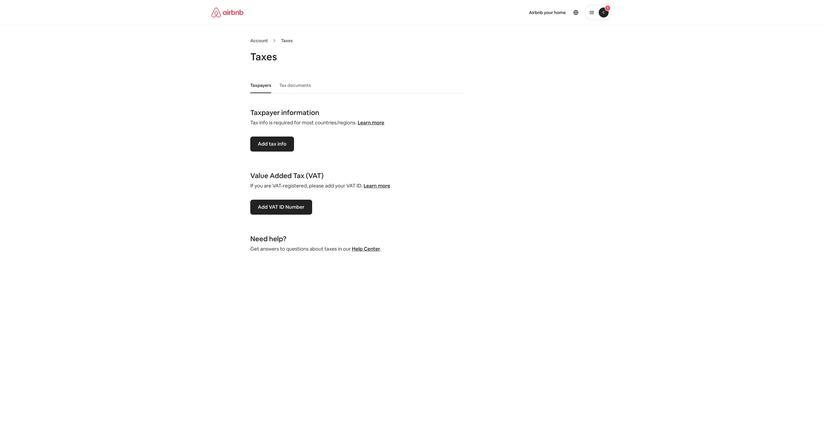 Task type: vqa. For each thing, say whether or not it's contained in the screenshot.
the Zoom out Image
no



Task type: locate. For each thing, give the bounding box(es) containing it.
info
[[259, 119, 268, 126], [278, 141, 287, 147]]

0 vertical spatial add
[[258, 141, 268, 147]]

1 horizontal spatial your
[[544, 10, 554, 15]]

you
[[255, 183, 263, 189]]

taxes down account
[[250, 50, 277, 63]]

tax
[[280, 83, 287, 88], [250, 119, 258, 126], [293, 171, 305, 180]]

your inside profile element
[[544, 10, 554, 15]]

0 horizontal spatial taxes
[[250, 50, 277, 63]]

information
[[282, 108, 319, 117]]

0 vertical spatial vat
[[347, 183, 356, 189]]

taxpayer
[[250, 108, 280, 117]]

0 horizontal spatial tax
[[250, 119, 258, 126]]

to
[[280, 246, 285, 252]]

1 vertical spatial more
[[378, 183, 391, 189]]

most
[[302, 119, 314, 126]]

tab list containing taxpayers
[[247, 78, 464, 93]]

more inside taxpayer information tax info is required for most countries/regions. learn more
[[372, 119, 385, 126]]

in
[[338, 246, 342, 252]]

tax for value
[[293, 171, 305, 180]]

(vat)
[[306, 171, 324, 180]]

more
[[372, 119, 385, 126], [378, 183, 391, 189]]

1 vertical spatial vat
[[269, 204, 278, 210]]

info left is
[[259, 119, 268, 126]]

countries/regions.
[[315, 119, 357, 126]]

0 vertical spatial taxes
[[281, 38, 293, 43]]

2 horizontal spatial tax
[[293, 171, 305, 180]]

taxpayer information tax info is required for most countries/regions. learn more
[[250, 108, 385, 126]]

learn more link
[[358, 119, 385, 126], [364, 183, 391, 189]]

add
[[325, 183, 334, 189]]

1 vertical spatial tax
[[250, 119, 258, 126]]

vat inside value added tax (vat) if you are vat-registered, please add your vat id. learn more
[[347, 183, 356, 189]]

tax
[[269, 141, 277, 147]]

0 horizontal spatial vat
[[269, 204, 278, 210]]

vat left id
[[269, 204, 278, 210]]

your right add
[[335, 183, 346, 189]]

1 horizontal spatial vat
[[347, 183, 356, 189]]

0 horizontal spatial your
[[335, 183, 346, 189]]

learn right id.
[[364, 183, 377, 189]]

taxes
[[325, 246, 337, 252]]

tax down taxpayer
[[250, 119, 258, 126]]

2 add from the top
[[258, 204, 268, 210]]

info inside button
[[278, 141, 287, 147]]

center
[[364, 246, 380, 252]]

for
[[294, 119, 301, 126]]

tax inside value added tax (vat) if you are vat-registered, please add your vat id. learn more
[[293, 171, 305, 180]]

1 vertical spatial learn more link
[[364, 183, 391, 189]]

about
[[310, 246, 324, 252]]

1 horizontal spatial tax
[[280, 83, 287, 88]]

0 vertical spatial tax
[[280, 83, 287, 88]]

1 horizontal spatial info
[[278, 141, 287, 147]]

0 horizontal spatial info
[[259, 119, 268, 126]]

0 vertical spatial learn
[[358, 119, 371, 126]]

add
[[258, 141, 268, 147], [258, 204, 268, 210]]

learn
[[358, 119, 371, 126], [364, 183, 377, 189]]

your left home
[[544, 10, 554, 15]]

1 vertical spatial taxes
[[250, 50, 277, 63]]

add left tax
[[258, 141, 268, 147]]

your
[[544, 10, 554, 15], [335, 183, 346, 189]]

taxes right account
[[281, 38, 293, 43]]

value
[[250, 171, 268, 180]]

value added tax (vat) if you are vat-registered, please add your vat id. learn more
[[250, 171, 391, 189]]

tax inside taxpayer information tax info is required for most countries/regions. learn more
[[250, 119, 258, 126]]

taxes
[[281, 38, 293, 43], [250, 50, 277, 63]]

1 vertical spatial info
[[278, 141, 287, 147]]

vat
[[347, 183, 356, 189], [269, 204, 278, 210]]

vat inside button
[[269, 204, 278, 210]]

0 vertical spatial your
[[544, 10, 554, 15]]

add left id
[[258, 204, 268, 210]]

tax up registered,
[[293, 171, 305, 180]]

1 vertical spatial learn
[[364, 183, 377, 189]]

1 vertical spatial add
[[258, 204, 268, 210]]

airbnb your home
[[529, 10, 566, 15]]

0 vertical spatial info
[[259, 119, 268, 126]]

learn right countries/regions.
[[358, 119, 371, 126]]

1 horizontal spatial taxes
[[281, 38, 293, 43]]

0 vertical spatial more
[[372, 119, 385, 126]]

get
[[250, 246, 259, 252]]

info right tax
[[278, 141, 287, 147]]

0 vertical spatial learn more link
[[358, 119, 385, 126]]

taxpayers button
[[247, 79, 275, 91]]

added
[[270, 171, 292, 180]]

learn inside value added tax (vat) if you are vat-registered, please add your vat id. learn more
[[364, 183, 377, 189]]

tab list
[[247, 78, 464, 93]]

home
[[555, 10, 566, 15]]

1 add from the top
[[258, 141, 268, 147]]

add for taxpayer
[[258, 141, 268, 147]]

vat left id.
[[347, 183, 356, 189]]

2 vertical spatial tax
[[293, 171, 305, 180]]

tax left documents
[[280, 83, 287, 88]]

1 vertical spatial your
[[335, 183, 346, 189]]



Task type: describe. For each thing, give the bounding box(es) containing it.
is
[[269, 119, 273, 126]]

help?
[[269, 235, 287, 243]]

add tax info button
[[250, 137, 294, 152]]

need help? get answers to questions about taxes in our help center .
[[250, 235, 382, 252]]

add vat id number
[[258, 204, 305, 210]]

account button
[[250, 38, 268, 43]]

learn more link for value added tax (vat)
[[364, 183, 391, 189]]

more inside value added tax (vat) if you are vat-registered, please add your vat id. learn more
[[378, 183, 391, 189]]

airbnb
[[529, 10, 543, 15]]

airbnb your home link
[[526, 6, 570, 19]]

taxpayers
[[250, 83, 271, 88]]

our
[[343, 246, 351, 252]]

id.
[[357, 183, 363, 189]]

are
[[264, 183, 272, 189]]

.
[[380, 246, 382, 252]]

add vat id number button
[[250, 200, 312, 215]]

answers
[[260, 246, 279, 252]]

please
[[309, 183, 324, 189]]

documents
[[288, 83, 311, 88]]

number
[[286, 204, 305, 210]]

questions
[[286, 246, 309, 252]]

add tax info
[[258, 141, 287, 147]]

1
[[608, 6, 609, 10]]

id
[[279, 204, 285, 210]]

help
[[352, 246, 363, 252]]

required
[[274, 119, 293, 126]]

your inside value added tax (vat) if you are vat-registered, please add your vat id. learn more
[[335, 183, 346, 189]]

if
[[250, 183, 254, 189]]

learn inside taxpayer information tax info is required for most countries/regions. learn more
[[358, 119, 371, 126]]

info inside taxpayer information tax info is required for most countries/regions. learn more
[[259, 119, 268, 126]]

tax documents
[[280, 83, 311, 88]]

vat-
[[273, 183, 283, 189]]

add for value
[[258, 204, 268, 210]]

learn more link for taxpayer information
[[358, 119, 385, 126]]

need
[[250, 235, 268, 243]]

tax inside tax documents 'button'
[[280, 83, 287, 88]]

help center link
[[352, 246, 380, 252]]

account
[[250, 38, 268, 43]]

tax for taxpayer
[[250, 119, 258, 126]]

tax documents button
[[276, 79, 314, 91]]

profile element
[[419, 0, 612, 25]]

1 button
[[585, 5, 612, 20]]

registered,
[[283, 183, 308, 189]]



